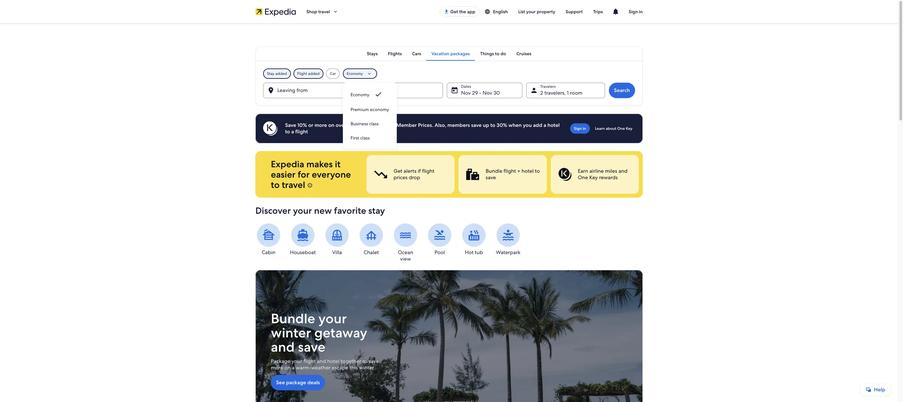 Task type: describe. For each thing, give the bounding box(es) containing it.
sign in inside dropdown button
[[629, 9, 643, 15]]

100,000
[[348, 122, 368, 129]]

save right this
[[369, 358, 379, 365]]

business
[[351, 121, 368, 127]]

weather
[[311, 365, 331, 371]]

your for list
[[527, 9, 536, 15]]

2
[[541, 90, 544, 96]]

more inside the "bundle your winter getaway and save package your flight and hotel together to save more on a warm-weather escape this winter."
[[271, 365, 283, 371]]

when
[[509, 122, 522, 129]]

cabin
[[262, 249, 276, 256]]

expedia
[[271, 158, 305, 170]]

favorite
[[334, 205, 367, 217]]

class for business class
[[370, 121, 379, 127]]

shop
[[307, 9, 317, 15]]

economy button
[[343, 87, 397, 102]]

everyone
[[312, 169, 351, 180]]

flights
[[388, 51, 402, 57]]

stays
[[367, 51, 378, 57]]

list
[[519, 9, 526, 15]]

bundle for flight
[[486, 168, 503, 175]]

sign inside sign in dropdown button
[[629, 9, 639, 15]]

hot tub button
[[461, 224, 488, 256]]

easier
[[271, 169, 296, 180]]

members
[[448, 122, 470, 129]]

1 nov from the left
[[462, 90, 471, 96]]

communication center icon image
[[613, 8, 620, 16]]

sign in inside 'bundle your winter getaway and save' main content
[[574, 126, 587, 131]]

business class button
[[343, 116, 397, 131]]

trips link
[[588, 6, 609, 17]]

or
[[309, 122, 314, 129]]

cabin button
[[256, 224, 282, 256]]

shop travel
[[307, 9, 330, 15]]

premium economy
[[351, 107, 389, 112]]

villa button
[[324, 224, 351, 256]]

escape
[[332, 365, 349, 371]]

in inside dropdown button
[[640, 9, 643, 15]]

stay added
[[267, 71, 287, 76]]

save
[[285, 122, 297, 129]]

list your property link
[[514, 6, 561, 17]]

2 out of 3 element
[[459, 155, 547, 194]]

things to do
[[481, 51, 507, 57]]

first class
[[351, 135, 370, 141]]

bundle for your
[[271, 310, 315, 328]]

search button
[[609, 83, 636, 98]]

on inside the "bundle your winter getaway and save package your flight and hotel together to save more on a warm-weather escape this winter."
[[285, 365, 291, 371]]

more inside save 10% or more on over 100,000 hotels with member prices. also, members save up to 30% when you add a hotel to a flight
[[315, 122, 327, 129]]

get for get the app
[[451, 9, 459, 15]]

english
[[494, 9, 508, 15]]

key inside earn airline miles and one key rewards
[[590, 174, 598, 181]]

to left 10%
[[285, 128, 290, 135]]

package
[[286, 379, 306, 386]]

earn airline miles and one key rewards
[[578, 168, 628, 181]]

your for bundle
[[319, 310, 347, 328]]

nov 29 - nov 30
[[462, 90, 500, 96]]

swap origin and destination values image
[[351, 88, 356, 93]]

class for first class
[[361, 135, 370, 141]]

flights link
[[383, 47, 407, 61]]

one inside earn airline miles and one key rewards
[[578, 174, 589, 181]]

cars
[[413, 51, 422, 57]]

search
[[615, 87, 631, 94]]

tab list inside 'bundle your winter getaway and save' main content
[[256, 47, 643, 61]]

app
[[468, 9, 476, 15]]

download the app button image
[[444, 9, 449, 14]]

flight inside get alerts if flight prices drop
[[423, 168, 435, 175]]

makes
[[307, 158, 333, 170]]

pool
[[435, 249, 445, 256]]

prices
[[394, 174, 408, 181]]

ocean view button
[[393, 224, 419, 262]]

flight added
[[297, 71, 320, 76]]

packages
[[451, 51, 470, 57]]

hotels
[[369, 122, 384, 129]]

up
[[483, 122, 490, 129]]

economy for economy button
[[351, 92, 370, 98]]

added for stay added
[[276, 71, 287, 76]]

hot tub
[[465, 249, 483, 256]]

warm-
[[296, 365, 311, 371]]

2 nov from the left
[[483, 90, 493, 96]]

small image
[[485, 9, 491, 15]]

2 travelers, 1 room
[[541, 90, 583, 96]]

travel sale activities deals image
[[256, 270, 643, 402]]

to inside bundle flight + hotel to save
[[535, 168, 540, 175]]

room
[[571, 90, 583, 96]]

economy
[[370, 107, 389, 112]]

vacation
[[432, 51, 450, 57]]

view
[[400, 256, 411, 262]]

over
[[336, 122, 347, 129]]

stays link
[[362, 47, 383, 61]]

ocean
[[398, 249, 414, 256]]

for
[[298, 169, 310, 180]]

cruises
[[517, 51, 532, 57]]

30
[[494, 90, 500, 96]]

get for get alerts if flight prices drop
[[394, 168, 403, 175]]

trips
[[594, 9, 603, 15]]

hotel inside save 10% or more on over 100,000 hotels with member prices. also, members save up to 30% when you add a hotel to a flight
[[548, 122, 560, 129]]

chalet
[[364, 249, 379, 256]]

travelers,
[[545, 90, 566, 96]]

deals
[[308, 379, 320, 386]]

to inside expedia makes it easier for everyone to travel
[[271, 179, 280, 191]]

trailing image
[[333, 9, 339, 15]]

the
[[460, 9, 467, 15]]

get the app link
[[440, 6, 480, 17]]

vacation packages link
[[427, 47, 476, 61]]

10%
[[298, 122, 307, 129]]

learn
[[596, 126, 605, 131]]

travel inside expedia makes it easier for everyone to travel
[[282, 179, 306, 191]]

discover
[[256, 205, 291, 217]]

see package deals
[[276, 379, 320, 386]]

this
[[350, 365, 358, 371]]

to right up
[[491, 122, 496, 129]]

bundle your winter getaway and save package your flight and hotel together to save more on a warm-weather escape this winter.
[[271, 310, 379, 371]]

chalet button
[[358, 224, 385, 256]]

1 out of 3 element
[[367, 155, 455, 194]]



Task type: locate. For each thing, give the bounding box(es) containing it.
economy up premium
[[351, 92, 370, 98]]

get right the download the app button image
[[451, 9, 459, 15]]

hot
[[465, 249, 474, 256]]

save inside bundle flight + hotel to save
[[486, 174, 496, 181]]

save inside save 10% or more on over 100,000 hotels with member prices. also, members save up to 30% when you add a hotel to a flight
[[472, 122, 482, 129]]

added right the stay
[[276, 71, 287, 76]]

0 horizontal spatial one
[[578, 174, 589, 181]]

1 added from the left
[[276, 71, 287, 76]]

key right about
[[626, 126, 633, 131]]

hotel left together on the left bottom
[[328, 358, 340, 365]]

and inside earn airline miles and one key rewards
[[619, 168, 628, 175]]

1 horizontal spatial one
[[618, 126, 626, 131]]

+
[[518, 168, 521, 175]]

-
[[480, 90, 482, 96]]

2 horizontal spatial hotel
[[548, 122, 560, 129]]

1 vertical spatial on
[[285, 365, 291, 371]]

1 vertical spatial one
[[578, 174, 589, 181]]

in right 'communication center icon' at the top right of page
[[640, 9, 643, 15]]

bundle inside the "bundle your winter getaway and save package your flight and hotel together to save more on a warm-weather escape this winter."
[[271, 310, 315, 328]]

together
[[341, 358, 362, 365]]

added for flight added
[[308, 71, 320, 76]]

support link
[[561, 6, 588, 17]]

0 vertical spatial key
[[626, 126, 633, 131]]

0 horizontal spatial sign in
[[574, 126, 587, 131]]

0 horizontal spatial nov
[[462, 90, 471, 96]]

0 horizontal spatial key
[[590, 174, 598, 181]]

0 horizontal spatial travel
[[282, 179, 306, 191]]

hotel inside bundle flight + hotel to save
[[522, 168, 534, 175]]

on
[[329, 122, 335, 129], [285, 365, 291, 371]]

3 out of 3 element
[[551, 155, 640, 194]]

and right warm-
[[317, 358, 326, 365]]

stay
[[369, 205, 385, 217]]

nov
[[462, 90, 471, 96], [483, 90, 493, 96]]

flight right if
[[423, 168, 435, 175]]

2 vertical spatial and
[[317, 358, 326, 365]]

sign in right 'communication center icon' at the top right of page
[[629, 9, 643, 15]]

1 horizontal spatial in
[[640, 9, 643, 15]]

0 vertical spatial economy
[[347, 71, 363, 76]]

things to do link
[[476, 47, 512, 61]]

property
[[537, 9, 556, 15]]

flight inside save 10% or more on over 100,000 hotels with member prices. also, members save up to 30% when you add a hotel to a flight
[[296, 128, 308, 135]]

tub
[[475, 249, 483, 256]]

get left alerts
[[394, 168, 403, 175]]

more right or
[[315, 122, 327, 129]]

get
[[451, 9, 459, 15], [394, 168, 403, 175]]

learn about one key
[[596, 126, 633, 131]]

1 vertical spatial class
[[361, 135, 370, 141]]

one left airline
[[578, 174, 589, 181]]

flight left +
[[504, 168, 516, 175]]

cruises link
[[512, 47, 537, 61]]

sign left learn
[[574, 126, 582, 131]]

1 vertical spatial in
[[583, 126, 587, 131]]

1 vertical spatial sign
[[574, 126, 582, 131]]

sign right 'communication center icon' at the top right of page
[[629, 9, 639, 15]]

to inside the "bundle your winter getaway and save package your flight and hotel together to save more on a warm-weather escape this winter."
[[363, 358, 368, 365]]

economy for economy dropdown button
[[347, 71, 363, 76]]

1 horizontal spatial bundle
[[486, 168, 503, 175]]

key right earn
[[590, 174, 598, 181]]

hotel right add
[[548, 122, 560, 129]]

bundle your winter getaway and save main content
[[0, 23, 899, 402]]

hotel inside the "bundle your winter getaway and save package your flight and hotel together to save more on a warm-weather escape this winter."
[[328, 358, 340, 365]]

0 vertical spatial one
[[618, 126, 626, 131]]

1 vertical spatial and
[[271, 338, 295, 356]]

0 horizontal spatial hotel
[[328, 358, 340, 365]]

more up see
[[271, 365, 283, 371]]

see
[[276, 379, 285, 386]]

first class button
[[343, 131, 397, 145]]

houseboat
[[290, 249, 316, 256]]

1 vertical spatial sign in
[[574, 126, 587, 131]]

0 horizontal spatial on
[[285, 365, 291, 371]]

0 vertical spatial bundle
[[486, 168, 503, 175]]

0 horizontal spatial in
[[583, 126, 587, 131]]

0 horizontal spatial get
[[394, 168, 403, 175]]

car
[[330, 71, 336, 76]]

travel left trailing icon
[[319, 9, 330, 15]]

menu
[[343, 87, 397, 145]]

save 10% or more on over 100,000 hotels with member prices. also, members save up to 30% when you add a hotel to a flight
[[285, 122, 560, 135]]

prices.
[[418, 122, 434, 129]]

0 vertical spatial sign in
[[629, 9, 643, 15]]

class
[[370, 121, 379, 127], [361, 135, 370, 141]]

and
[[619, 168, 628, 175], [271, 338, 295, 356], [317, 358, 326, 365]]

more
[[315, 122, 327, 129], [271, 365, 283, 371]]

save up warm-
[[298, 338, 326, 356]]

1 horizontal spatial get
[[451, 9, 459, 15]]

to
[[496, 51, 500, 57], [491, 122, 496, 129], [285, 128, 290, 135], [535, 168, 540, 175], [271, 179, 280, 191], [363, 358, 368, 365]]

new
[[314, 205, 332, 217]]

drop
[[409, 174, 421, 181]]

first
[[351, 135, 359, 141]]

in inside main content
[[583, 126, 587, 131]]

0 horizontal spatial and
[[271, 338, 295, 356]]

in left learn
[[583, 126, 587, 131]]

english button
[[480, 6, 514, 17]]

villa
[[333, 249, 342, 256]]

1 horizontal spatial on
[[329, 122, 335, 129]]

vacation packages
[[432, 51, 470, 57]]

1 horizontal spatial sign
[[629, 9, 639, 15]]

flight inside the "bundle your winter getaway and save package your flight and hotel together to save more on a warm-weather escape this winter."
[[304, 358, 316, 365]]

a right add
[[544, 122, 547, 129]]

1 vertical spatial hotel
[[522, 168, 534, 175]]

travel left xsmall image
[[282, 179, 306, 191]]

earn
[[578, 168, 589, 175]]

to right this
[[363, 358, 368, 365]]

sign in left learn
[[574, 126, 587, 131]]

economy inside economy dropdown button
[[347, 71, 363, 76]]

cars link
[[407, 47, 427, 61]]

nov right '-'
[[483, 90, 493, 96]]

0 vertical spatial sign
[[629, 9, 639, 15]]

0 vertical spatial class
[[370, 121, 379, 127]]

premium economy button
[[343, 102, 397, 116]]

to right +
[[535, 168, 540, 175]]

1 horizontal spatial more
[[315, 122, 327, 129]]

business class
[[351, 121, 379, 127]]

on inside save 10% or more on over 100,000 hotels with member prices. also, members save up to 30% when you add a hotel to a flight
[[329, 122, 335, 129]]

flight
[[297, 71, 307, 76]]

and up package
[[271, 338, 295, 356]]

class right the first at the left top of page
[[361, 135, 370, 141]]

bundle inside bundle flight + hotel to save
[[486, 168, 503, 175]]

tab list
[[256, 47, 643, 61]]

1 vertical spatial travel
[[282, 179, 306, 191]]

1 vertical spatial bundle
[[271, 310, 315, 328]]

a left warm-
[[292, 365, 295, 371]]

0 horizontal spatial sign
[[574, 126, 582, 131]]

to down the expedia
[[271, 179, 280, 191]]

1 horizontal spatial added
[[308, 71, 320, 76]]

0 horizontal spatial more
[[271, 365, 283, 371]]

sign inside the sign in link
[[574, 126, 582, 131]]

add
[[534, 122, 543, 129]]

premium
[[351, 107, 369, 112]]

0 vertical spatial travel
[[319, 9, 330, 15]]

1
[[568, 90, 569, 96]]

0 horizontal spatial bundle
[[271, 310, 315, 328]]

nov 29 - nov 30 button
[[447, 83, 523, 98]]

tab list containing stays
[[256, 47, 643, 61]]

added right flight
[[308, 71, 320, 76]]

0 horizontal spatial added
[[276, 71, 287, 76]]

bundle
[[486, 168, 503, 175], [271, 310, 315, 328]]

list your property
[[519, 9, 556, 15]]

sign in button
[[624, 4, 649, 19]]

save left up
[[472, 122, 482, 129]]

miles
[[606, 168, 618, 175]]

winter
[[271, 324, 311, 342]]

sign in link
[[571, 123, 590, 134]]

flight left or
[[296, 128, 308, 135]]

0 vertical spatial on
[[329, 122, 335, 129]]

1 vertical spatial key
[[590, 174, 598, 181]]

1 horizontal spatial nov
[[483, 90, 493, 96]]

about
[[606, 126, 617, 131]]

to inside tab list
[[496, 51, 500, 57]]

1 vertical spatial more
[[271, 365, 283, 371]]

economy
[[347, 71, 363, 76], [351, 92, 370, 98]]

save
[[472, 122, 482, 129], [486, 174, 496, 181], [298, 338, 326, 356], [369, 358, 379, 365]]

if
[[418, 168, 421, 175]]

xsmall image
[[308, 183, 313, 188]]

menu inside 'bundle your winter getaway and save' main content
[[343, 87, 397, 145]]

get the app
[[451, 9, 476, 15]]

you
[[523, 122, 532, 129]]

1 horizontal spatial and
[[317, 358, 326, 365]]

it
[[335, 158, 341, 170]]

to left do
[[496, 51, 500, 57]]

ocean view
[[398, 249, 414, 262]]

economy button
[[343, 69, 377, 79]]

your for discover
[[293, 205, 312, 217]]

a left 10%
[[292, 128, 294, 135]]

1 horizontal spatial key
[[626, 126, 633, 131]]

0 vertical spatial and
[[619, 168, 628, 175]]

1 vertical spatial economy
[[351, 92, 370, 98]]

a inside the "bundle your winter getaway and save package your flight and hotel together to save more on a warm-weather escape this winter."
[[292, 365, 295, 371]]

shop travel button
[[302, 4, 344, 19]]

1 horizontal spatial hotel
[[522, 168, 534, 175]]

economy inside economy button
[[351, 92, 370, 98]]

1 vertical spatial get
[[394, 168, 403, 175]]

one right about
[[618, 126, 626, 131]]

hotel right +
[[522, 168, 534, 175]]

nov left 29 on the top right
[[462, 90, 471, 96]]

menu containing economy
[[343, 87, 397, 145]]

travel
[[319, 9, 330, 15], [282, 179, 306, 191]]

things
[[481, 51, 494, 57]]

winter.
[[359, 365, 375, 371]]

1 horizontal spatial sign in
[[629, 9, 643, 15]]

bundle flight + hotel to save
[[486, 168, 540, 181]]

flight up the deals
[[304, 358, 316, 365]]

stay
[[267, 71, 275, 76]]

get inside get alerts if flight prices drop
[[394, 168, 403, 175]]

economy up swap origin and destination values image
[[347, 71, 363, 76]]

0 vertical spatial hotel
[[548, 122, 560, 129]]

and right miles
[[619, 168, 628, 175]]

2 added from the left
[[308, 71, 320, 76]]

flight inside bundle flight + hotel to save
[[504, 168, 516, 175]]

travel inside dropdown button
[[319, 9, 330, 15]]

on left over
[[329, 122, 335, 129]]

waterpark
[[496, 249, 521, 256]]

0 vertical spatial in
[[640, 9, 643, 15]]

save left +
[[486, 174, 496, 181]]

on left warm-
[[285, 365, 291, 371]]

expedia logo image
[[256, 7, 296, 16]]

class up first class button
[[370, 121, 379, 127]]

0 vertical spatial more
[[315, 122, 327, 129]]

one
[[618, 126, 626, 131], [578, 174, 589, 181]]

support
[[566, 9, 583, 15]]

2 travelers, 1 room button
[[527, 83, 605, 98]]

2 horizontal spatial and
[[619, 168, 628, 175]]

1 horizontal spatial travel
[[319, 9, 330, 15]]

29
[[473, 90, 478, 96]]

houseboat button
[[290, 224, 316, 256]]

0 vertical spatial get
[[451, 9, 459, 15]]

2 vertical spatial hotel
[[328, 358, 340, 365]]



Task type: vqa. For each thing, say whether or not it's contained in the screenshot.
February 2024 ELEMENT
no



